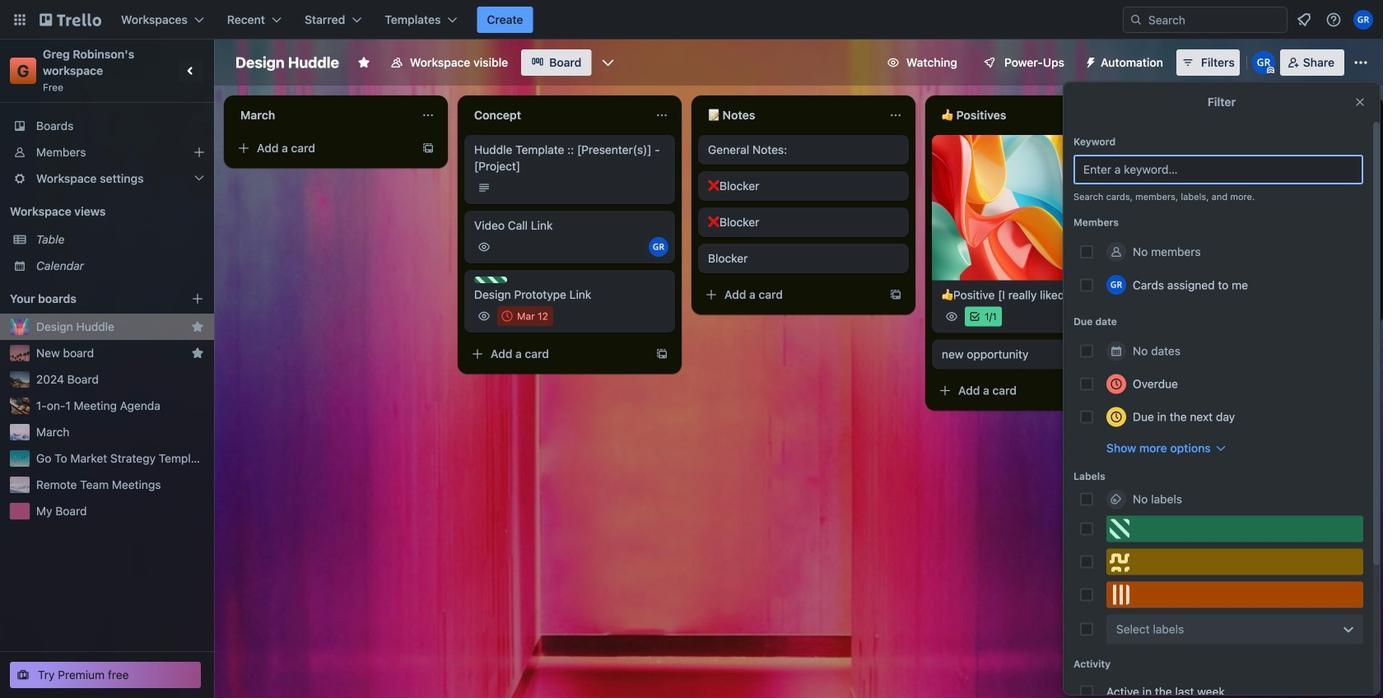 Task type: vqa. For each thing, say whether or not it's contained in the screenshot.
middle Your
no



Task type: locate. For each thing, give the bounding box(es) containing it.
open information menu image
[[1326, 12, 1342, 28]]

show menu image
[[1353, 54, 1369, 71]]

1 vertical spatial greg robinson (gregrobinson96) image
[[1107, 275, 1126, 295]]

1 horizontal spatial greg robinson (gregrobinson96) image
[[1354, 10, 1373, 30]]

None text field
[[698, 102, 883, 128]]

0 horizontal spatial greg robinson (gregrobinson96) image
[[649, 237, 669, 257]]

None text field
[[231, 102, 415, 128], [464, 102, 649, 128], [932, 102, 1116, 128], [231, 102, 415, 128], [464, 102, 649, 128], [932, 102, 1116, 128]]

0 vertical spatial starred icon image
[[191, 320, 204, 333]]

1 vertical spatial create from template… image
[[655, 347, 669, 361]]

create from template… image
[[889, 288, 902, 301]]

0 notifications image
[[1294, 10, 1314, 30]]

customize views image
[[600, 54, 616, 71]]

0 vertical spatial greg robinson (gregrobinson96) image
[[649, 237, 669, 257]]

0 horizontal spatial create from template… image
[[422, 142, 435, 155]]

Search field
[[1143, 8, 1287, 31]]

search image
[[1130, 13, 1143, 26]]

greg robinson (gregrobinson96) image down search 'field'
[[1252, 51, 1275, 74]]

2 horizontal spatial create from template… image
[[1123, 384, 1136, 397]]

greg robinson (gregrobinson96) image right the open information menu icon
[[1354, 10, 1373, 30]]

1 vertical spatial starred icon image
[[191, 347, 204, 360]]

starred icon image
[[191, 320, 204, 333], [191, 347, 204, 360]]

None checkbox
[[1176, 221, 1227, 240]]

greg robinson (gregrobinson96) image
[[649, 237, 669, 257], [1107, 275, 1126, 295]]

1 vertical spatial greg robinson (gregrobinson96) image
[[1252, 51, 1275, 74]]

your boards with 8 items element
[[10, 289, 166, 309]]

workspace navigation collapse icon image
[[179, 59, 203, 82]]

1 horizontal spatial create from template… image
[[655, 347, 669, 361]]

primary element
[[0, 0, 1383, 40]]

Board name text field
[[227, 49, 347, 76]]

add board image
[[191, 292, 204, 305]]

None checkbox
[[497, 306, 553, 326]]

back to home image
[[40, 7, 101, 33]]

0 horizontal spatial greg robinson (gregrobinson96) image
[[1252, 51, 1275, 74]]

2 vertical spatial create from template… image
[[1123, 384, 1136, 397]]

greg robinson (gregrobinson96) image
[[1354, 10, 1373, 30], [1252, 51, 1275, 74]]

create from template… image
[[422, 142, 435, 155], [655, 347, 669, 361], [1123, 384, 1136, 397]]



Task type: describe. For each thing, give the bounding box(es) containing it.
2 starred icon image from the top
[[191, 347, 204, 360]]

star or unstar board image
[[357, 56, 370, 69]]

color: yellow, title: none element
[[1107, 549, 1363, 575]]

1 starred icon image from the top
[[191, 320, 204, 333]]

Enter a keyword… text field
[[1074, 155, 1363, 184]]

1 horizontal spatial greg robinson (gregrobinson96) image
[[1107, 275, 1126, 295]]

close popover image
[[1354, 96, 1367, 109]]

color: orange, title: none element
[[1107, 582, 1363, 608]]

color: green, title: none image
[[474, 277, 507, 283]]

this member is an admin of this board. image
[[1267, 67, 1274, 74]]

0 vertical spatial greg robinson (gregrobinson96) image
[[1354, 10, 1373, 30]]

sm image
[[1078, 49, 1101, 72]]

color: green, title: none element
[[1107, 516, 1363, 542]]

0 vertical spatial create from template… image
[[422, 142, 435, 155]]



